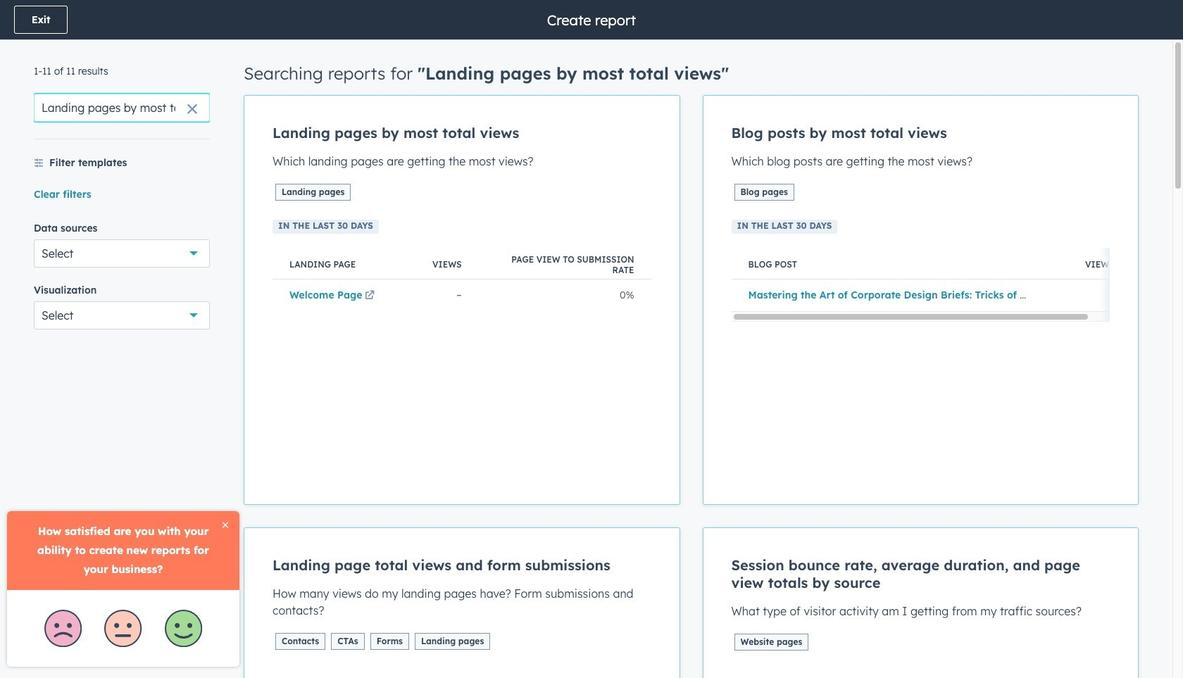 Task type: locate. For each thing, give the bounding box(es) containing it.
None checkbox
[[702, 95, 1139, 505], [244, 527, 680, 678], [702, 95, 1139, 505], [244, 527, 680, 678]]

None checkbox
[[244, 95, 680, 505], [702, 527, 1139, 678], [244, 95, 680, 505], [702, 527, 1139, 678]]

Search search field
[[34, 94, 210, 122]]

link opens in a new window image
[[365, 291, 375, 302], [365, 291, 375, 302]]



Task type: describe. For each thing, give the bounding box(es) containing it.
page section element
[[0, 0, 1183, 39]]

clear input image
[[187, 104, 198, 115]]



Task type: vqa. For each thing, say whether or not it's contained in the screenshot.
Search HubSpot search field
no



